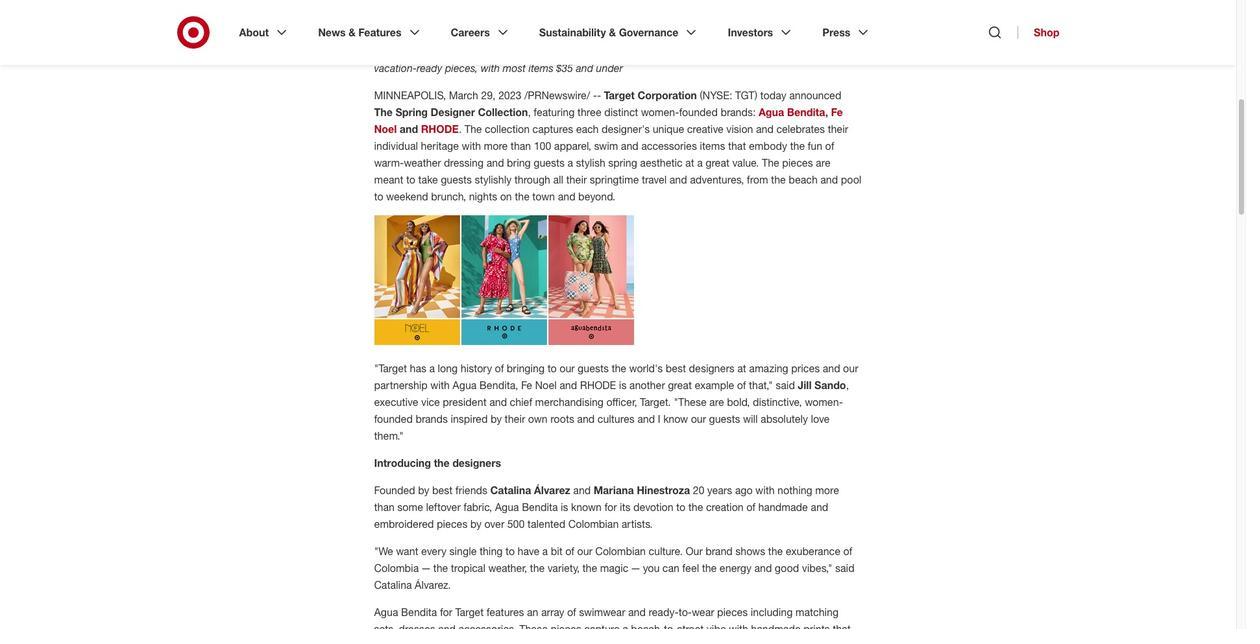 Task type: describe. For each thing, give the bounding box(es) containing it.
of inside "target has a long history of bringing to our guests the world's best designers at amazing prices and our partnership with agua bendita,
[[495, 362, 504, 375]]

and up beach-
[[628, 606, 646, 619]]

the inside 20 years ago with nothing more than some leftover fabric, agua bendita is known for its devotion to the creation of handmade and embroidered pieces by over 500 talented colombian artists.
[[689, 501, 703, 514]]

more inside 20 years ago with nothing more than some leftover fabric, agua bendita is known for its devotion to the creation of handmade and embroidered pieces by over 500 talented colombian artists.
[[815, 484, 839, 497]]

own
[[528, 413, 548, 426]]

2 — from the left
[[631, 562, 640, 575]]

, left featuring
[[528, 106, 531, 119]]

spring
[[608, 156, 637, 169]]

the down the through
[[515, 190, 530, 203]]

world's
[[629, 362, 663, 375]]

bold,
[[727, 396, 750, 409]]

long
[[438, 362, 458, 375]]

1 vertical spatial rhode
[[580, 379, 616, 392]]

brands:
[[721, 106, 756, 119]]

1 — from the left
[[422, 562, 430, 575]]

the inside "we want every single thing to have a bit of our colombian culture. our brand shows the exuberance of colombia
[[768, 545, 783, 558]]

a up adventures,
[[697, 156, 703, 169]]

& for news
[[349, 26, 356, 39]]

of inside the retailer is collaborating with three female-founded brands on a limited-time collection of over 100 vacation-ready pieces, with most items
[[789, 45, 798, 58]]

the down the "embody"
[[762, 156, 779, 169]]

designers inside "target has a long history of bringing to our guests the world's best designers at amazing prices and our partnership with agua bendita,
[[689, 362, 735, 375]]

our up merchandising
[[560, 362, 575, 375]]

over inside the retailer is collaborating with three female-founded brands on a limited-time collection of over 100 vacation-ready pieces, with most items
[[801, 45, 820, 58]]

our inside "we want every single thing to have a bit of our colombian culture. our brand shows the exuberance of colombia
[[577, 545, 593, 558]]

noel for fe noel
[[374, 123, 397, 136]]

adventures,
[[690, 173, 744, 186]]

the right introducing
[[434, 457, 450, 470]]

álvarez.
[[415, 579, 451, 592]]

weather
[[404, 156, 441, 169]]

brand
[[706, 545, 733, 558]]

minneapolis
[[374, 89, 443, 102]]

dressing
[[444, 156, 484, 169]]

executive
[[374, 396, 418, 409]]

three inside minneapolis , march 29, 2023 /prnewswire/ -- target corporation (nyse: tgt) today announced the spring designer collection , featuring three distinct women-founded brands: agua bendita ,
[[578, 106, 602, 119]]

is inside 20 years ago with nothing more than some leftover fabric, agua bendita is known for its devotion to the creation of handmade and embroidered pieces by over 500 talented colombian artists.
[[561, 501, 568, 514]]

a inside "target has a long history of bringing to our guests the world's best designers at amazing prices and our partnership with agua bendita,
[[429, 362, 435, 375]]

distinct
[[604, 106, 638, 119]]

& for sustainability
[[609, 26, 616, 39]]

some
[[397, 501, 423, 514]]

agua inside 20 years ago with nothing more than some leftover fabric, agua bendita is known for its devotion to the creation of handmade and embroidered pieces by over 500 talented colombian artists.
[[495, 501, 519, 514]]

said inside — the tropical weather, the variety, the magic — you can feel the energy and good vibes," said catalina álvarez.
[[835, 562, 855, 575]]

their inside , executive vice president and chief merchandising officer, target. "these are bold, distinctive, women- founded brands inspired by their own roots and cultures and i know our guests will absolutely love them."
[[505, 413, 525, 426]]

the right from
[[771, 173, 786, 186]]

collaborating
[[439, 45, 499, 58]]

handmade inside 20 years ago with nothing more than some leftover fabric, agua bendita is known for its devotion to the creation of handmade and embroidered pieces by over 500 talented colombian artists.
[[758, 501, 808, 514]]

introducing
[[374, 457, 431, 470]]

(nyse:
[[700, 89, 732, 102]]

minneapolis , march 29, 2023 /prnewswire/ -- target corporation (nyse: tgt) today announced the spring designer collection , featuring three distinct women-founded brands: agua bendita ,
[[374, 89, 842, 119]]

pieces up vibe
[[717, 606, 748, 619]]

than inside 20 years ago with nothing more than some leftover fabric, agua bendita is known for its devotion to the creation of handmade and embroidered pieces by over 500 talented colombian artists.
[[374, 501, 395, 514]]

1 vertical spatial designers
[[453, 457, 501, 470]]

vibes,"
[[802, 562, 833, 575]]

colombian inside 20 years ago with nothing more than some leftover fabric, agua bendita is known for its devotion to the creation of handmade and embroidered pieces by over 500 talented colombian artists.
[[568, 518, 619, 531]]

a inside agua bendita for target features an array of swimwear and ready-to-wear pieces including matching sets, dresses and accessories. these pieces capture a beach-to-street vibe with handmade prints tha
[[623, 623, 628, 630]]

and left pool
[[821, 173, 838, 186]]

brands inside , executive vice president and chief merchandising officer, target. "these are bold, distinctive, women- founded brands inspired by their own roots and cultures and i know our guests will absolutely love them."
[[416, 413, 448, 426]]

"we want every single thing to have a bit of our colombian culture. our brand shows the exuberance of colombia
[[374, 545, 852, 575]]

dresses
[[399, 623, 435, 630]]

women- inside , executive vice president and chief merchandising officer, target. "these are bold, distinctive, women- founded brands inspired by their own roots and cultures and i know our guests will absolutely love them."
[[805, 396, 843, 409]]

press link
[[813, 16, 880, 49]]

0 horizontal spatial great
[[668, 379, 692, 392]]

1 vertical spatial by
[[418, 484, 429, 497]]

investors link
[[719, 16, 803, 49]]

weekend
[[386, 190, 428, 203]]

with left most
[[481, 62, 500, 75]]

a inside "we want every single thing to have a bit of our colombian culture. our brand shows the exuberance of colombia
[[542, 545, 548, 558]]

agua bendita for target features an array of swimwear and ready-to-wear pieces including matching sets, dresses and accessories. these pieces capture a beach-to-street vibe with handmade prints tha
[[374, 606, 851, 630]]

agua inside agua bendita for target features an array of swimwear and ready-to-wear pieces including matching sets, dresses and accessories. these pieces capture a beach-to-street vibe with handmade prints tha
[[374, 606, 398, 619]]

catalina inside — the tropical weather, the variety, the magic — you can feel the energy and good vibes," said catalina álvarez.
[[374, 579, 412, 592]]

sustainability & governance
[[539, 26, 679, 39]]

1 vertical spatial their
[[566, 173, 587, 186]]

meant
[[374, 173, 403, 186]]

the down have at the bottom of the page
[[530, 562, 545, 575]]

at inside '. the collection captures each designer's unique creative vision and celebrates their individual heritage with more than 100 apparel, swim and accessories items that embody the fun of warm-weather dressing and bring guests a stylish spring aesthetic at a great value. the pieces are meant to take guests stylishly through all their springtime travel and adventures, from the beach and pool to weekend brunch, nights on the town and beyond.'
[[686, 156, 694, 169]]

noel for fe noel and rhode is another great example of that," said jill sando
[[535, 379, 557, 392]]

our inside , executive vice president and chief merchandising officer, target. "these are bold, distinctive, women- founded brands inspired by their own roots and cultures and i know our guests will absolutely love them."
[[691, 413, 706, 426]]

the down 'celebrates'
[[790, 140, 805, 153]]

with inside 20 years ago with nothing more than some leftover fabric, agua bendita is known for its devotion to the creation of handmade and embroidered pieces by over 500 talented colombian artists.
[[756, 484, 775, 497]]

talented
[[528, 518, 566, 531]]

0 vertical spatial catalina
[[490, 484, 531, 497]]

1 vertical spatial to-
[[664, 623, 677, 630]]

swimwear
[[579, 606, 625, 619]]

a down apparel,
[[568, 156, 573, 169]]

feel
[[682, 562, 699, 575]]

, up designer
[[443, 89, 446, 102]]

fe for fe noel and rhode is another great example of that," said jill sando
[[521, 379, 532, 392]]

guests inside "target has a long history of bringing to our guests the world's best designers at amazing prices and our partnership with agua bendita,
[[578, 362, 609, 375]]

2 - from the left
[[597, 89, 601, 102]]

with inside '. the collection captures each designer's unique creative vision and celebrates their individual heritage with more than 100 apparel, swim and accessories items that embody the fun of warm-weather dressing and bring guests a stylish spring aesthetic at a great value. the pieces are meant to take guests stylishly through all their springtime travel and adventures, from the beach and pool to weekend brunch, nights on the town and beyond.'
[[462, 140, 481, 153]]

guests inside , executive vice president and chief merchandising officer, target. "these are bold, distinctive, women- founded brands inspired by their own roots and cultures and i know our guests will absolutely love them."
[[709, 413, 740, 426]]

of inside 20 years ago with nothing more than some leftover fabric, agua bendita is known for its devotion to the creation of handmade and embroidered pieces by over 500 talented colombian artists.
[[747, 501, 756, 514]]

pool
[[841, 173, 862, 186]]

2023
[[498, 89, 522, 102]]

0 horizontal spatial said
[[776, 379, 795, 392]]

of inside agua bendita for target features an array of swimwear and ready-to-wear pieces including matching sets, dresses and accessories. these pieces capture a beach-to-street vibe with handmade prints tha
[[567, 606, 576, 619]]

good
[[775, 562, 799, 575]]

over inside 20 years ago with nothing more than some leftover fabric, agua bendita is known for its devotion to the creation of handmade and embroidered pieces by over 500 talented colombian artists.
[[485, 518, 505, 531]]

and up stylishly
[[487, 156, 504, 169]]

friends
[[456, 484, 488, 497]]

sustainability & governance link
[[530, 16, 708, 49]]

fun
[[808, 140, 823, 153]]

of right exuberance
[[843, 545, 852, 558]]

brands inside the retailer is collaborating with three female-founded brands on a limited-time collection of over 100 vacation-ready pieces, with most items
[[626, 45, 658, 58]]

springtime
[[590, 173, 639, 186]]

stylishly
[[475, 173, 512, 186]]

great inside '. the collection captures each designer's unique creative vision and celebrates their individual heritage with more than 100 apparel, swim and accessories items that embody the fun of warm-weather dressing and bring guests a stylish spring aesthetic at a great value. the pieces are meant to take guests stylishly through all their springtime travel and adventures, from the beach and pool to weekend brunch, nights on the town and beyond.'
[[706, 156, 730, 169]]

founded inside , executive vice president and chief merchandising officer, target. "these are bold, distinctive, women- founded brands inspired by their own roots and cultures and i know our guests will absolutely love them."
[[374, 413, 413, 426]]

items for accessories
[[700, 140, 725, 153]]

careers link
[[442, 16, 520, 49]]

the inside "target has a long history of bringing to our guests the world's best designers at amazing prices and our partnership with agua bendita,
[[612, 362, 627, 375]]

creation
[[706, 501, 744, 514]]

beach
[[789, 173, 818, 186]]

and up merchandising
[[560, 379, 577, 392]]

swim
[[594, 140, 618, 153]]

them."
[[374, 430, 404, 443]]

single
[[450, 545, 477, 558]]

colombia
[[374, 562, 419, 575]]

for inside 20 years ago with nothing more than some leftover fabric, agua bendita is known for its devotion to the creation of handmade and embroidered pieces by over 500 talented colombian artists.
[[605, 501, 617, 514]]

about
[[239, 26, 269, 39]]

chief
[[510, 396, 532, 409]]

and right roots
[[577, 413, 595, 426]]

on inside '. the collection captures each designer's unique creative vision and celebrates their individual heritage with more than 100 apparel, swim and accessories items that embody the fun of warm-weather dressing and bring guests a stylish spring aesthetic at a great value. the pieces are meant to take guests stylishly through all their springtime travel and adventures, from the beach and pool to weekend brunch, nights on the town and beyond.'
[[500, 190, 512, 203]]

and down bendita,
[[490, 396, 507, 409]]

to down meant
[[374, 190, 383, 203]]

through
[[515, 173, 550, 186]]

founded inside the retailer is collaborating with three female-founded brands on a limited-time collection of over 100 vacation-ready pieces, with most items
[[585, 45, 623, 58]]

of right bit
[[566, 545, 574, 558]]

retailer
[[394, 45, 426, 58]]

ready-
[[649, 606, 679, 619]]

agua bendita link
[[759, 106, 825, 119]]

bring
[[507, 156, 531, 169]]

sando
[[815, 379, 846, 392]]

álvarez
[[534, 484, 571, 497]]

, down announced on the right top of page
[[825, 106, 828, 119]]

2 horizontal spatial their
[[828, 123, 849, 136]]

target.
[[640, 396, 671, 409]]

$35 and under
[[556, 62, 623, 75]]

and rhode
[[397, 123, 459, 136]]

by inside 20 years ago with nothing more than some leftover fabric, agua bendita is known for its devotion to the creation of handmade and embroidered pieces by over 500 talented colombian artists.
[[471, 518, 482, 531]]

ready
[[417, 62, 442, 75]]

introducing the designers
[[374, 457, 501, 470]]

known
[[571, 501, 602, 514]]

the inside the retailer is collaborating with three female-founded brands on a limited-time collection of over 100 vacation-ready pieces, with most items
[[374, 45, 392, 58]]

the left "magic"
[[583, 562, 597, 575]]

shows
[[736, 545, 765, 558]]

agua inside minneapolis , march 29, 2023 /prnewswire/ -- target corporation (nyse: tgt) today announced the spring designer collection , featuring three distinct women-founded brands: agua bendita ,
[[759, 106, 784, 119]]

prints
[[804, 623, 830, 630]]

its
[[620, 501, 631, 514]]

spring
[[396, 106, 428, 119]]

embroidered
[[374, 518, 434, 531]]

and down all
[[558, 190, 576, 203]]

fe noel link
[[374, 106, 843, 136]]

20 years ago with nothing more than some leftover fabric, agua bendita is known for its devotion to the creation of handmade and embroidered pieces by over 500 talented colombian artists.
[[374, 484, 839, 531]]

to up weekend
[[406, 173, 415, 186]]

and right $35
[[576, 62, 593, 75]]

— the tropical weather, the variety, the magic — you can feel the energy and good vibes," said catalina álvarez.
[[374, 562, 855, 592]]

announced
[[789, 89, 842, 102]]

the down "every"
[[433, 562, 448, 575]]

governance
[[619, 26, 679, 39]]

fe for fe noel
[[831, 106, 843, 119]]

individual
[[374, 140, 418, 153]]

value.
[[733, 156, 759, 169]]

our up sando
[[843, 362, 858, 375]]

bringing
[[507, 362, 545, 375]]

three inside the retailer is collaborating with three female-founded brands on a limited-time collection of over 100 vacation-ready pieces, with most items
[[523, 45, 547, 58]]

and down the aesthetic
[[670, 173, 687, 186]]

designer
[[431, 106, 475, 119]]

beyond.
[[578, 190, 615, 203]]

cultures
[[598, 413, 635, 426]]

devotion
[[634, 501, 674, 514]]

hinestroza
[[637, 484, 690, 497]]

press
[[823, 26, 851, 39]]



Task type: locate. For each thing, give the bounding box(es) containing it.
target inside minneapolis , march 29, 2023 /prnewswire/ -- target corporation (nyse: tgt) today announced the spring designer collection , featuring three distinct women-founded brands: agua bendita ,
[[604, 89, 635, 102]]

our
[[560, 362, 575, 375], [843, 362, 858, 375], [691, 413, 706, 426], [577, 545, 593, 558]]

0 vertical spatial bendita
[[787, 106, 825, 119]]

handmade inside agua bendita for target features an array of swimwear and ready-to-wear pieces including matching sets, dresses and accessories. these pieces capture a beach-to-street vibe with handmade prints tha
[[751, 623, 801, 630]]

of inside '. the collection captures each designer's unique creative vision and celebrates their individual heritage with more than 100 apparel, swim and accessories items that embody the fun of warm-weather dressing and bring guests a stylish spring aesthetic at a great value. the pieces are meant to take guests stylishly through all their springtime travel and adventures, from the beach and pool to weekend brunch, nights on the town and beyond.'
[[825, 140, 834, 153]]

1 vertical spatial brands
[[416, 413, 448, 426]]

0 vertical spatial target
[[604, 89, 635, 102]]

great up adventures,
[[706, 156, 730, 169]]

know
[[664, 413, 688, 426]]

1 horizontal spatial 100
[[823, 45, 840, 58]]

and up the "embody"
[[756, 123, 774, 136]]

pieces up beach
[[782, 156, 813, 169]]

1 vertical spatial best
[[432, 484, 453, 497]]

1 horizontal spatial more
[[815, 484, 839, 497]]

sets,
[[374, 623, 396, 630]]

pieces
[[782, 156, 813, 169], [437, 518, 468, 531], [717, 606, 748, 619], [551, 623, 581, 630]]

0 horizontal spatial bendita
[[401, 606, 437, 619]]

& right news
[[349, 26, 356, 39]]

artists.
[[622, 518, 653, 531]]

brands down governance
[[626, 45, 658, 58]]

0 horizontal spatial brands
[[416, 413, 448, 426]]

1 vertical spatial colombian
[[595, 545, 646, 558]]

rhode up heritage
[[421, 123, 459, 136]]

0 horizontal spatial items
[[529, 62, 554, 75]]

over left 500
[[485, 518, 505, 531]]

with up dressing
[[462, 140, 481, 153]]

are inside '. the collection captures each designer's unique creative vision and celebrates their individual heritage with more than 100 apparel, swim and accessories items that embody the fun of warm-weather dressing and bring guests a stylish spring aesthetic at a great value. the pieces are meant to take guests stylishly through all their springtime travel and adventures, from the beach and pool to weekend brunch, nights on the town and beyond.'
[[816, 156, 831, 169]]

1 horizontal spatial &
[[609, 26, 616, 39]]

women- inside minneapolis , march 29, 2023 /prnewswire/ -- target corporation (nyse: tgt) today announced the spring designer collection , featuring three distinct women-founded brands: agua bendita ,
[[641, 106, 679, 119]]

best inside "target has a long history of bringing to our guests the world's best designers at amazing prices and our partnership with agua bendita,
[[666, 362, 686, 375]]

0 vertical spatial brands
[[626, 45, 658, 58]]

, inside , executive vice president and chief merchandising officer, target. "these are bold, distinctive, women- founded brands inspired by their own roots and cultures and i know our guests will absolutely love them."
[[846, 379, 849, 392]]

1 horizontal spatial items
[[700, 140, 725, 153]]

to down hinestroza
[[676, 501, 686, 514]]

500
[[507, 518, 525, 531]]

guests up all
[[534, 156, 565, 169]]

handmade
[[758, 501, 808, 514], [751, 623, 801, 630]]

fe inside fe noel
[[831, 106, 843, 119]]

tgt)
[[735, 89, 758, 102]]

on inside the retailer is collaborating with three female-founded brands on a limited-time collection of over 100 vacation-ready pieces, with most items
[[661, 45, 672, 58]]

colombian inside "we want every single thing to have a bit of our colombian culture. our brand shows the exuberance of colombia
[[595, 545, 646, 558]]

0 horizontal spatial on
[[500, 190, 512, 203]]

each
[[576, 123, 599, 136]]

and down shows
[[755, 562, 772, 575]]

1 vertical spatial are
[[710, 396, 724, 409]]

of up bold,
[[737, 379, 746, 392]]

great up "these
[[668, 379, 692, 392]]

1 vertical spatial women-
[[805, 396, 843, 409]]

vision
[[727, 123, 753, 136]]

1 horizontal spatial at
[[738, 362, 746, 375]]

0 vertical spatial great
[[706, 156, 730, 169]]

on down governance
[[661, 45, 672, 58]]

1 horizontal spatial three
[[578, 106, 602, 119]]

a right has
[[429, 362, 435, 375]]

to- up street
[[679, 606, 692, 619]]

agua down today
[[759, 106, 784, 119]]

are
[[816, 156, 831, 169], [710, 396, 724, 409]]

shop link
[[1018, 26, 1060, 39]]

1 horizontal spatial by
[[471, 518, 482, 531]]

embody
[[749, 140, 787, 153]]

0 horizontal spatial best
[[432, 484, 453, 497]]

at inside "target has a long history of bringing to our guests the world's best designers at amazing prices and our partnership with agua bendita,
[[738, 362, 746, 375]]

1 vertical spatial noel
[[535, 379, 557, 392]]

1 vertical spatial than
[[374, 501, 395, 514]]

warm-
[[374, 156, 404, 169]]

0 horizontal spatial fe
[[521, 379, 532, 392]]

0 horizontal spatial three
[[523, 45, 547, 58]]

items down creative at the top of page
[[700, 140, 725, 153]]

best up fe noel and rhode is another great example of that," said jill sando at the bottom of the page
[[666, 362, 686, 375]]

their down "chief"
[[505, 413, 525, 426]]

to up weather,
[[506, 545, 515, 558]]

including
[[751, 606, 793, 619]]

on down stylishly
[[500, 190, 512, 203]]

of up announced on the right top of page
[[789, 45, 798, 58]]

aesthetic
[[640, 156, 683, 169]]

and inside — the tropical weather, the variety, the magic — you can feel the energy and good vibes," said catalina álvarez.
[[755, 562, 772, 575]]

a left beach-
[[623, 623, 628, 630]]

0 vertical spatial to-
[[679, 606, 692, 619]]

of right fun
[[825, 140, 834, 153]]

fe down announced on the right top of page
[[831, 106, 843, 119]]

these
[[519, 623, 548, 630]]

"these
[[674, 396, 707, 409]]

history
[[461, 362, 492, 375]]

0 vertical spatial rhode
[[421, 123, 459, 136]]

-
[[593, 89, 597, 102], [597, 89, 601, 102]]

is inside the retailer is collaborating with three female-founded brands on a limited-time collection of over 100 vacation-ready pieces, with most items
[[428, 45, 436, 58]]

is
[[428, 45, 436, 58], [619, 379, 627, 392], [561, 501, 568, 514]]

0 vertical spatial is
[[428, 45, 436, 58]]

founded by best friends catalina álvarez and mariana hinestroza
[[374, 484, 690, 497]]

at down accessories
[[686, 156, 694, 169]]

pieces down leftover
[[437, 518, 468, 531]]

founded down executive
[[374, 413, 413, 426]]

2 vertical spatial is
[[561, 501, 568, 514]]

colombian up "magic"
[[595, 545, 646, 558]]

target up distinct
[[604, 89, 635, 102]]

colombian down known
[[568, 518, 619, 531]]

vibe
[[707, 623, 726, 630]]

bit
[[551, 545, 563, 558]]

agua inside "target has a long history of bringing to our guests the world's best designers at amazing prices and our partnership with agua bendita,
[[453, 379, 477, 392]]

noel inside fe noel
[[374, 123, 397, 136]]

1 horizontal spatial founded
[[585, 45, 623, 58]]

pieces inside '. the collection captures each designer's unique creative vision and celebrates their individual heritage with more than 100 apparel, swim and accessories items that embody the fun of warm-weather dressing and bring guests a stylish spring aesthetic at a great value. the pieces are meant to take guests stylishly through all their springtime travel and adventures, from the beach and pool to weekend brunch, nights on the town and beyond.'
[[782, 156, 813, 169]]

— left the you
[[631, 562, 640, 575]]

1 horizontal spatial target
[[604, 89, 635, 102]]

creative
[[687, 123, 724, 136]]

another
[[630, 379, 665, 392]]

variety,
[[548, 562, 580, 575]]

the left world's
[[612, 362, 627, 375]]

for inside agua bendita for target features an array of swimwear and ready-to-wear pieces including matching sets, dresses and accessories. these pieces capture a beach-to-street vibe with handmade prints tha
[[440, 606, 452, 619]]

0 horizontal spatial for
[[440, 606, 452, 619]]

0 vertical spatial best
[[666, 362, 686, 375]]

1 & from the left
[[349, 26, 356, 39]]

and down designer's
[[621, 140, 639, 153]]

agua up 500
[[495, 501, 519, 514]]

1 vertical spatial bendita
[[522, 501, 558, 514]]

fabric,
[[464, 501, 492, 514]]

0 vertical spatial for
[[605, 501, 617, 514]]

agua
[[759, 106, 784, 119], [453, 379, 477, 392], [495, 501, 519, 514], [374, 606, 398, 619]]

& inside "link"
[[349, 26, 356, 39]]

1 horizontal spatial brands
[[626, 45, 658, 58]]

1 horizontal spatial said
[[835, 562, 855, 575]]

1 horizontal spatial are
[[816, 156, 831, 169]]

want
[[396, 545, 418, 558]]

street
[[677, 623, 704, 630]]

"target has a long history of bringing to our guests the world's best designers at amazing prices and our partnership with agua bendita,
[[374, 362, 858, 392]]

our down "these
[[691, 413, 706, 426]]

at left amazing
[[738, 362, 746, 375]]

1 horizontal spatial bendita
[[522, 501, 558, 514]]

brunch,
[[431, 190, 466, 203]]

1 vertical spatial handmade
[[751, 623, 801, 630]]

wear
[[692, 606, 714, 619]]

bendita
[[787, 106, 825, 119], [522, 501, 558, 514], [401, 606, 437, 619]]

with inside agua bendita for target features an array of swimwear and ready-to-wear pieces including matching sets, dresses and accessories. these pieces capture a beach-to-street vibe with handmade prints tha
[[729, 623, 748, 630]]

three up each
[[578, 106, 602, 119]]

1 horizontal spatial best
[[666, 362, 686, 375]]

0 horizontal spatial more
[[484, 140, 508, 153]]

by inside , executive vice president and chief merchandising officer, target. "these are bold, distinctive, women- founded brands inspired by their own roots and cultures and i know our guests will absolutely love them."
[[491, 413, 502, 426]]

and down nothing
[[811, 501, 828, 514]]

100 down press
[[823, 45, 840, 58]]

items inside the retailer is collaborating with three female-founded brands on a limited-time collection of over 100 vacation-ready pieces, with most items
[[529, 62, 554, 75]]

nights
[[469, 190, 497, 203]]

our
[[686, 545, 703, 558]]

time
[[718, 45, 738, 58]]

1 horizontal spatial their
[[566, 173, 587, 186]]

are down example
[[710, 396, 724, 409]]

0 horizontal spatial rhode
[[421, 123, 459, 136]]

the right feel
[[702, 562, 717, 575]]

are inside , executive vice president and chief merchandising officer, target. "these are bold, distinctive, women- founded brands inspired by their own roots and cultures and i know our guests will absolutely love them."
[[710, 396, 724, 409]]

to inside "target has a long history of bringing to our guests the world's best designers at amazing prices and our partnership with agua bendita,
[[548, 362, 557, 375]]

1 horizontal spatial fe
[[831, 106, 843, 119]]

catalina down colombia
[[374, 579, 412, 592]]

handmade down including
[[751, 623, 801, 630]]

0 horizontal spatial collection
[[485, 123, 530, 136]]

0 vertical spatial at
[[686, 156, 694, 169]]

2 vertical spatial by
[[471, 518, 482, 531]]

0 horizontal spatial founded
[[374, 413, 413, 426]]

jill
[[798, 379, 812, 392]]

bendita inside 20 years ago with nothing more than some leftover fabric, agua bendita is known for its devotion to the creation of handmade and embroidered pieces by over 500 talented colombian artists.
[[522, 501, 558, 514]]

2 & from the left
[[609, 26, 616, 39]]

2 horizontal spatial bendita
[[787, 106, 825, 119]]

2 vertical spatial their
[[505, 413, 525, 426]]

designers up friends
[[453, 457, 501, 470]]

features
[[359, 26, 402, 39]]

march
[[449, 89, 478, 102]]

— up the álvarez.
[[422, 562, 430, 575]]

their right all
[[566, 173, 587, 186]]

array
[[541, 606, 564, 619]]

capture
[[584, 623, 620, 630]]

noel
[[374, 123, 397, 136], [535, 379, 557, 392]]

three up most
[[523, 45, 547, 58]]

more inside '. the collection captures each designer's unique creative vision and celebrates their individual heritage with more than 100 apparel, swim and accessories items that embody the fun of warm-weather dressing and bring guests a stylish spring aesthetic at a great value. the pieces are meant to take guests stylishly through all their springtime travel and adventures, from the beach and pool to weekend brunch, nights on the town and beyond.'
[[484, 140, 508, 153]]

catalina up 500
[[490, 484, 531, 497]]

29,
[[481, 89, 496, 102]]

target up accessories. in the left of the page
[[455, 606, 484, 619]]

at
[[686, 156, 694, 169], [738, 362, 746, 375]]

1 horizontal spatial noel
[[535, 379, 557, 392]]

noel down bringing at left
[[535, 379, 557, 392]]

shop
[[1034, 26, 1060, 39]]

pieces down array
[[551, 623, 581, 630]]

noel up individual at the left top
[[374, 123, 397, 136]]

with down long
[[431, 379, 450, 392]]

careers
[[451, 26, 490, 39]]

0 horizontal spatial by
[[418, 484, 429, 497]]

by up some
[[418, 484, 429, 497]]

0 vertical spatial women-
[[641, 106, 679, 119]]

100 down captures at the top
[[534, 140, 551, 153]]

apparel,
[[554, 140, 591, 153]]

weather,
[[488, 562, 527, 575]]

1 vertical spatial great
[[668, 379, 692, 392]]

&
[[349, 26, 356, 39], [609, 26, 616, 39]]

0 vertical spatial collection
[[741, 45, 786, 58]]

0 horizontal spatial &
[[349, 26, 356, 39]]

items left $35
[[529, 62, 554, 75]]

news & features
[[318, 26, 402, 39]]

0 horizontal spatial are
[[710, 396, 724, 409]]

1 vertical spatial over
[[485, 518, 505, 531]]

0 vertical spatial more
[[484, 140, 508, 153]]

than inside '. the collection captures each designer's unique creative vision and celebrates their individual heritage with more than 100 apparel, swim and accessories items that embody the fun of warm-weather dressing and bring guests a stylish spring aesthetic at a great value. the pieces are meant to take guests stylishly through all their springtime travel and adventures, from the beach and pool to weekend brunch, nights on the town and beyond.'
[[511, 140, 531, 153]]

all
[[553, 173, 564, 186]]

about link
[[230, 16, 299, 49]]

2 horizontal spatial is
[[619, 379, 627, 392]]

collection inside the retailer is collaborating with three female-founded brands on a limited-time collection of over 100 vacation-ready pieces, with most items
[[741, 45, 786, 58]]

than up bring
[[511, 140, 531, 153]]

rhode
[[421, 123, 459, 136], [580, 379, 616, 392]]

and up known
[[573, 484, 591, 497]]

0 vertical spatial items
[[529, 62, 554, 75]]

0 horizontal spatial designers
[[453, 457, 501, 470]]

travel
[[642, 173, 667, 186]]

guests down bold,
[[709, 413, 740, 426]]

pieces inside 20 years ago with nothing more than some leftover fabric, agua bendita is known for its devotion to the creation of handmade and embroidered pieces by over 500 talented colombian artists.
[[437, 518, 468, 531]]

accessories.
[[459, 623, 517, 630]]

1 horizontal spatial —
[[631, 562, 640, 575]]

agua up sets,
[[374, 606, 398, 619]]

collection
[[741, 45, 786, 58], [485, 123, 530, 136]]

with right vibe
[[729, 623, 748, 630]]

with up most
[[501, 45, 520, 58]]

is up ready
[[428, 45, 436, 58]]

1 horizontal spatial over
[[801, 45, 820, 58]]

founded up under
[[585, 45, 623, 58]]

mariana
[[594, 484, 634, 497]]

1 vertical spatial catalina
[[374, 579, 412, 592]]

and left i
[[638, 413, 655, 426]]

and inside 20 years ago with nothing more than some leftover fabric, agua bendita is known for its devotion to the creation of handmade and embroidered pieces by over 500 talented colombian artists.
[[811, 501, 828, 514]]

for
[[605, 501, 617, 514], [440, 606, 452, 619]]

1 vertical spatial items
[[700, 140, 725, 153]]

bendita inside minneapolis , march 29, 2023 /prnewswire/ -- target corporation (nyse: tgt) today announced the spring designer collection , featuring three distinct women-founded brands: agua bendita ,
[[787, 106, 825, 119]]

pieces,
[[445, 62, 478, 75]]

0 vertical spatial said
[[776, 379, 795, 392]]

1 vertical spatial three
[[578, 106, 602, 119]]

with inside "target has a long history of bringing to our guests the world's best designers at amazing prices and our partnership with agua bendita,
[[431, 379, 450, 392]]

the inside minneapolis , march 29, 2023 /prnewswire/ -- target corporation (nyse: tgt) today announced the spring designer collection , featuring three distinct women-founded brands: agua bendita ,
[[374, 106, 393, 119]]

0 vertical spatial three
[[523, 45, 547, 58]]

0 horizontal spatial noel
[[374, 123, 397, 136]]

, executive vice president and chief merchandising officer, target. "these are bold, distinctive, women- founded brands inspired by their own roots and cultures and i know our guests will absolutely love them."
[[374, 379, 849, 443]]

bendita up 'celebrates'
[[787, 106, 825, 119]]

on
[[661, 45, 672, 58], [500, 190, 512, 203]]

1 horizontal spatial collection
[[741, 45, 786, 58]]

features
[[487, 606, 524, 619]]

ago
[[735, 484, 753, 497]]

every
[[421, 545, 447, 558]]

years
[[707, 484, 732, 497]]

inspired
[[451, 413, 488, 426]]

will
[[743, 413, 758, 426]]

0 horizontal spatial women-
[[641, 106, 679, 119]]

absolutely
[[761, 413, 808, 426]]

partnership
[[374, 379, 428, 392]]

of up bendita,
[[495, 362, 504, 375]]

- down $35 and under
[[593, 89, 597, 102]]

0 vertical spatial handmade
[[758, 501, 808, 514]]

items inside '. the collection captures each designer's unique creative vision and celebrates their individual heritage with more than 100 apparel, swim and accessories items that embody the fun of warm-weather dressing and bring guests a stylish spring aesthetic at a great value. the pieces are meant to take guests stylishly through all their springtime travel and adventures, from the beach and pool to weekend brunch, nights on the town and beyond.'
[[700, 140, 725, 153]]

investors
[[728, 26, 773, 39]]

to inside 20 years ago with nothing more than some leftover fabric, agua bendita is known for its devotion to the creation of handmade and embroidered pieces by over 500 talented colombian artists.
[[676, 501, 686, 514]]

and up sando
[[823, 362, 840, 375]]

1 vertical spatial fe
[[521, 379, 532, 392]]

bendita inside agua bendita for target features an array of swimwear and ready-to-wear pieces including matching sets, dresses and accessories. these pieces capture a beach-to-street vibe with handmade prints tha
[[401, 606, 437, 619]]

0 vertical spatial noel
[[374, 123, 397, 136]]

and inside "target has a long history of bringing to our guests the world's best designers at amazing prices and our partnership with agua bendita,
[[823, 362, 840, 375]]

an
[[527, 606, 538, 619]]

0 horizontal spatial catalina
[[374, 579, 412, 592]]

0 horizontal spatial target
[[455, 606, 484, 619]]

by
[[491, 413, 502, 426], [418, 484, 429, 497], [471, 518, 482, 531]]

0 vertical spatial by
[[491, 413, 502, 426]]

fe noel and rhode is another great example of that," said jill sando
[[521, 379, 846, 392]]

sustainability
[[539, 26, 606, 39]]

items for most
[[529, 62, 554, 75]]

0 vertical spatial are
[[816, 156, 831, 169]]

you
[[643, 562, 660, 575]]

founded inside minneapolis , march 29, 2023 /prnewswire/ -- target corporation (nyse: tgt) today announced the spring designer collection , featuring three distinct women-founded brands: agua bendita ,
[[679, 106, 718, 119]]

target inside agua bendita for target features an array of swimwear and ready-to-wear pieces including matching sets, dresses and accessories. these pieces capture a beach-to-street vibe with handmade prints tha
[[455, 606, 484, 619]]

to- down ready- at right
[[664, 623, 677, 630]]

1 horizontal spatial great
[[706, 156, 730, 169]]

0 vertical spatial designers
[[689, 362, 735, 375]]

said right 'vibes,"'
[[835, 562, 855, 575]]

by right inspired at left bottom
[[491, 413, 502, 426]]

0 horizontal spatial is
[[428, 45, 436, 58]]

the down the 20 at the bottom
[[689, 501, 703, 514]]

to inside "we want every single thing to have a bit of our colombian culture. our brand shows the exuberance of colombia
[[506, 545, 515, 558]]

of down 'ago'
[[747, 501, 756, 514]]

women- up love
[[805, 396, 843, 409]]

2 vertical spatial founded
[[374, 413, 413, 426]]

1 horizontal spatial than
[[511, 140, 531, 153]]

town
[[533, 190, 555, 203]]

a inside the retailer is collaborating with three female-founded brands on a limited-time collection of over 100 vacation-ready pieces, with most items
[[675, 45, 681, 58]]

1 - from the left
[[593, 89, 597, 102]]

and down spring
[[400, 123, 418, 136]]

bendita,
[[480, 379, 518, 392]]

and right 'dresses'
[[438, 623, 456, 630]]

limited-
[[684, 45, 718, 58]]

1 vertical spatial on
[[500, 190, 512, 203]]

100 inside '. the collection captures each designer's unique creative vision and celebrates their individual heritage with more than 100 apparel, swim and accessories items that embody the fun of warm-weather dressing and bring guests a stylish spring aesthetic at a great value. the pieces are meant to take guests stylishly through all their springtime travel and adventures, from the beach and pool to weekend brunch, nights on the town and beyond.'
[[534, 140, 551, 153]]

1 vertical spatial at
[[738, 362, 746, 375]]

1 vertical spatial more
[[815, 484, 839, 497]]

agua up president
[[453, 379, 477, 392]]

for left "its"
[[605, 501, 617, 514]]

the right .
[[465, 123, 482, 136]]

is up officer,
[[619, 379, 627, 392]]

0 vertical spatial 100
[[823, 45, 840, 58]]

1 horizontal spatial to-
[[679, 606, 692, 619]]

bendita up 'dresses'
[[401, 606, 437, 619]]

love
[[811, 413, 830, 426]]

1 horizontal spatial is
[[561, 501, 568, 514]]

0 vertical spatial founded
[[585, 45, 623, 58]]

guests down dressing
[[441, 173, 472, 186]]

vacation-
[[374, 62, 417, 75]]

collection inside '. the collection captures each designer's unique creative vision and celebrates their individual heritage with more than 100 apparel, swim and accessories items that embody the fun of warm-weather dressing and bring guests a stylish spring aesthetic at a great value. the pieces are meant to take guests stylishly through all their springtime travel and adventures, from the beach and pool to weekend brunch, nights on the town and beyond.'
[[485, 123, 530, 136]]

more up bring
[[484, 140, 508, 153]]

accessories
[[641, 140, 697, 153]]

2 horizontal spatial by
[[491, 413, 502, 426]]

/prnewswire/
[[524, 89, 590, 102]]

target spring designer collection image
[[374, 215, 634, 345]]

1 vertical spatial collection
[[485, 123, 530, 136]]

100 inside the retailer is collaborating with three female-founded brands on a limited-time collection of over 100 vacation-ready pieces, with most items
[[823, 45, 840, 58]]



Task type: vqa. For each thing, say whether or not it's contained in the screenshot.
the leftmost for
yes



